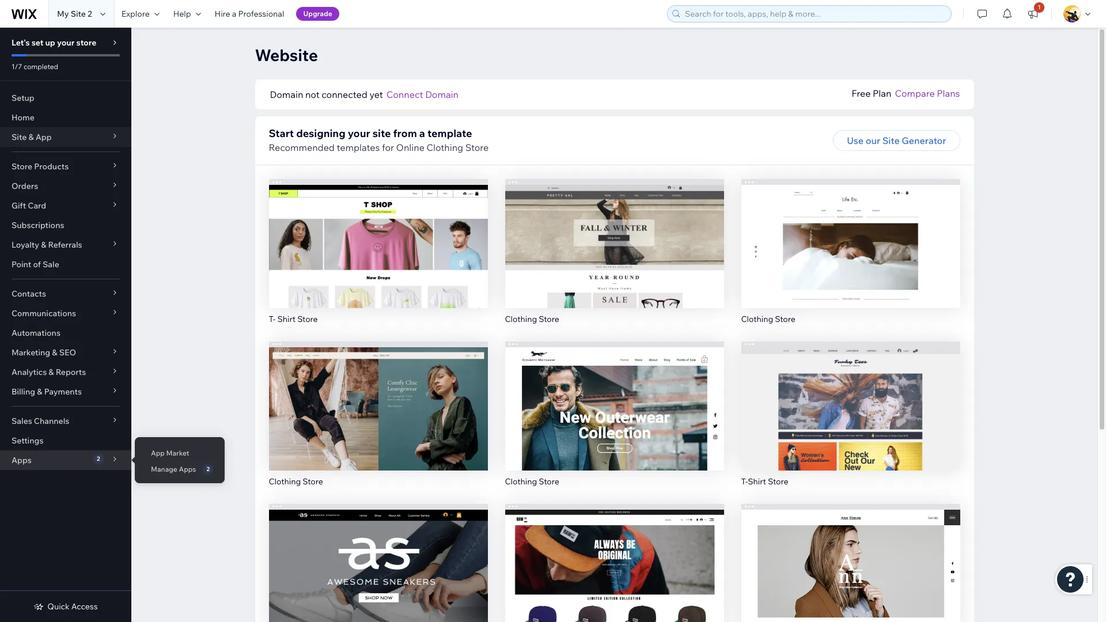 Task type: locate. For each thing, give the bounding box(es) containing it.
point
[[12, 259, 31, 270]]

compare
[[895, 88, 935, 99]]

0 vertical spatial your
[[57, 37, 75, 48]]

0 vertical spatial a
[[232, 9, 237, 19]]

store
[[466, 142, 489, 153], [12, 161, 32, 172], [297, 314, 318, 324], [539, 314, 560, 324], [775, 314, 796, 324], [303, 476, 323, 487], [539, 476, 560, 487], [768, 476, 789, 487]]

apps down app market link
[[179, 465, 196, 474]]

site down home
[[12, 132, 27, 142]]

2 down settings link
[[97, 455, 100, 463]]

& left seo
[[52, 348, 57, 358]]

& down home
[[28, 132, 34, 142]]

upgrade button
[[296, 7, 339, 21]]

app market
[[151, 449, 189, 458]]

home
[[12, 112, 34, 123]]

a right hire
[[232, 9, 237, 19]]

hire a professional
[[215, 9, 284, 19]]

quick
[[47, 602, 70, 612]]

2 vertical spatial 2
[[207, 466, 210, 473]]

0 vertical spatial shirt
[[277, 314, 296, 324]]

your up templates
[[348, 127, 370, 140]]

compare plans button
[[895, 86, 960, 100]]

t- for t-shirt store
[[741, 476, 748, 487]]

& for analytics
[[49, 367, 54, 378]]

products
[[34, 161, 69, 172]]

& inside dropdown button
[[41, 240, 46, 250]]

clothing inside start designing your site from a template recommended templates for online clothing store
[[427, 142, 463, 153]]

completed
[[24, 62, 58, 71]]

&
[[28, 132, 34, 142], [41, 240, 46, 250], [52, 348, 57, 358], [49, 367, 54, 378], [37, 387, 42, 397]]

& right billing
[[37, 387, 42, 397]]

2 inside sidebar element
[[97, 455, 100, 463]]

your right up on the left top of the page
[[57, 37, 75, 48]]

sidebar element
[[0, 28, 131, 622]]

site right our
[[883, 135, 900, 146]]

site & app
[[12, 132, 52, 142]]

a
[[232, 9, 237, 19], [419, 127, 425, 140]]

your
[[57, 37, 75, 48], [348, 127, 370, 140]]

site inside use our site generator button
[[883, 135, 900, 146]]

up
[[45, 37, 55, 48]]

gift card
[[12, 201, 46, 211]]

setup
[[12, 93, 34, 103]]

1
[[1038, 3, 1041, 11]]

& for billing
[[37, 387, 42, 397]]

upgrade
[[303, 9, 332, 18]]

0 vertical spatial t-
[[269, 314, 276, 324]]

home link
[[0, 108, 131, 127]]

clothing store
[[505, 314, 560, 324], [741, 314, 796, 324], [269, 476, 323, 487], [505, 476, 560, 487]]

templates
[[337, 142, 380, 153]]

explore
[[121, 9, 150, 19]]

start designing your site from a template recommended templates for online clothing store
[[269, 127, 489, 153]]

professional
[[238, 9, 284, 19]]

0 horizontal spatial 2
[[88, 9, 92, 19]]

use
[[847, 135, 864, 146]]

1 horizontal spatial domain
[[425, 89, 459, 100]]

help
[[173, 9, 191, 19]]

site inside 'site & app' popup button
[[12, 132, 27, 142]]

2 down app market link
[[207, 466, 210, 473]]

sales channels
[[12, 416, 69, 426]]

app up manage
[[151, 449, 165, 458]]

& inside popup button
[[28, 132, 34, 142]]

t-
[[269, 314, 276, 324], [741, 476, 748, 487]]

0 horizontal spatial t-
[[269, 314, 276, 324]]

& inside popup button
[[49, 367, 54, 378]]

a right from
[[419, 127, 425, 140]]

marketing & seo button
[[0, 343, 131, 363]]

1 vertical spatial 2
[[97, 455, 100, 463]]

market
[[166, 449, 189, 458]]

edit button
[[354, 224, 403, 245], [590, 224, 639, 245], [827, 224, 875, 245], [354, 387, 403, 407], [590, 387, 639, 407], [827, 387, 875, 407], [354, 549, 403, 570], [590, 549, 639, 570], [827, 549, 875, 570]]

1 vertical spatial your
[[348, 127, 370, 140]]

channels
[[34, 416, 69, 426]]

0 vertical spatial 2
[[88, 9, 92, 19]]

apps down the settings
[[12, 455, 32, 466]]

1 horizontal spatial app
[[151, 449, 165, 458]]

2 right my
[[88, 9, 92, 19]]

0 horizontal spatial apps
[[12, 455, 32, 466]]

& left reports
[[49, 367, 54, 378]]

2
[[88, 9, 92, 19], [97, 455, 100, 463], [207, 466, 210, 473]]

app
[[36, 132, 52, 142], [151, 449, 165, 458]]

0 horizontal spatial domain
[[270, 89, 303, 100]]

domain left 'not' at the left of the page
[[270, 89, 303, 100]]

loyalty
[[12, 240, 39, 250]]

1 horizontal spatial t-
[[741, 476, 748, 487]]

sale
[[43, 259, 59, 270]]

& for loyalty
[[41, 240, 46, 250]]

start
[[269, 127, 294, 140]]

domain not connected yet connect domain
[[270, 89, 459, 100]]

point of sale link
[[0, 255, 131, 274]]

clothing
[[427, 142, 463, 153], [505, 314, 537, 324], [741, 314, 774, 324], [269, 476, 301, 487], [505, 476, 537, 487]]

0 vertical spatial app
[[36, 132, 52, 142]]

from
[[393, 127, 417, 140]]

1 horizontal spatial site
[[71, 9, 86, 19]]

1 horizontal spatial 2
[[97, 455, 100, 463]]

access
[[71, 602, 98, 612]]

2 horizontal spatial 2
[[207, 466, 210, 473]]

marketing & seo
[[12, 348, 76, 358]]

1 vertical spatial shirt
[[748, 476, 766, 487]]

app down home link
[[36, 132, 52, 142]]

1 horizontal spatial your
[[348, 127, 370, 140]]

app market link
[[135, 444, 225, 463]]

domain right connect
[[425, 89, 459, 100]]

1 horizontal spatial a
[[419, 127, 425, 140]]

& for site
[[28, 132, 34, 142]]

view button
[[354, 248, 403, 269], [590, 248, 639, 269], [826, 248, 876, 269], [354, 411, 403, 431], [590, 411, 639, 431], [826, 411, 876, 431], [354, 573, 403, 594], [590, 573, 639, 594], [826, 573, 876, 594]]

1 vertical spatial t-
[[741, 476, 748, 487]]

2 horizontal spatial site
[[883, 135, 900, 146]]

1 vertical spatial a
[[419, 127, 425, 140]]

site right my
[[71, 9, 86, 19]]

automations link
[[0, 323, 131, 343]]

0 horizontal spatial app
[[36, 132, 52, 142]]

1 button
[[1021, 0, 1046, 28]]

0 horizontal spatial shirt
[[277, 314, 296, 324]]

your inside start designing your site from a template recommended templates for online clothing store
[[348, 127, 370, 140]]

yet
[[370, 89, 383, 100]]

loyalty & referrals
[[12, 240, 82, 250]]

0 horizontal spatial site
[[12, 132, 27, 142]]

0 horizontal spatial your
[[57, 37, 75, 48]]

1 domain from the left
[[270, 89, 303, 100]]

1 horizontal spatial shirt
[[748, 476, 766, 487]]

app inside popup button
[[36, 132, 52, 142]]

t- for t- shirt store
[[269, 314, 276, 324]]

apps
[[12, 455, 32, 466], [179, 465, 196, 474]]

seo
[[59, 348, 76, 358]]

recommended
[[269, 142, 335, 153]]

shirt
[[277, 314, 296, 324], [748, 476, 766, 487]]

view
[[368, 253, 389, 264], [604, 253, 625, 264], [840, 253, 862, 264], [368, 415, 389, 427], [604, 415, 625, 427], [840, 415, 862, 427], [368, 578, 389, 589], [604, 578, 625, 589], [840, 578, 862, 589]]

1/7
[[12, 62, 22, 71]]

& right loyalty
[[41, 240, 46, 250]]



Task type: describe. For each thing, give the bounding box(es) containing it.
communications button
[[0, 304, 131, 323]]

contacts button
[[0, 284, 131, 304]]

your inside sidebar element
[[57, 37, 75, 48]]

a inside start designing your site from a template recommended templates for online clothing store
[[419, 127, 425, 140]]

sales channels button
[[0, 412, 131, 431]]

my site 2
[[57, 9, 92, 19]]

card
[[28, 201, 46, 211]]

free
[[852, 88, 871, 99]]

use our site generator button
[[834, 130, 960, 151]]

billing
[[12, 387, 35, 397]]

payments
[[44, 387, 82, 397]]

hire
[[215, 9, 230, 19]]

store
[[76, 37, 96, 48]]

connected
[[322, 89, 368, 100]]

analytics & reports button
[[0, 363, 131, 382]]

our
[[866, 135, 881, 146]]

analytics & reports
[[12, 367, 86, 378]]

store products
[[12, 161, 69, 172]]

manage
[[151, 465, 177, 474]]

help button
[[166, 0, 208, 28]]

shirt for t- shirt store
[[277, 314, 296, 324]]

t- shirt store
[[269, 314, 318, 324]]

1/7 completed
[[12, 62, 58, 71]]

point of sale
[[12, 259, 59, 270]]

generator
[[902, 135, 947, 146]]

1 vertical spatial app
[[151, 449, 165, 458]]

billing & payments
[[12, 387, 82, 397]]

& for marketing
[[52, 348, 57, 358]]

1 horizontal spatial apps
[[179, 465, 196, 474]]

site & app button
[[0, 127, 131, 147]]

let's set up your store
[[12, 37, 96, 48]]

manage apps
[[151, 465, 196, 474]]

automations
[[12, 328, 60, 338]]

connect
[[387, 89, 423, 100]]

quick access
[[47, 602, 98, 612]]

apps inside sidebar element
[[12, 455, 32, 466]]

settings
[[12, 436, 43, 446]]

for
[[382, 142, 394, 153]]

reports
[[56, 367, 86, 378]]

sales
[[12, 416, 32, 426]]

t-shirt store
[[741, 476, 789, 487]]

billing & payments button
[[0, 382, 131, 402]]

designing
[[296, 127, 346, 140]]

template
[[428, 127, 472, 140]]

set
[[32, 37, 43, 48]]

0 horizontal spatial a
[[232, 9, 237, 19]]

store inside the store products dropdown button
[[12, 161, 32, 172]]

website
[[255, 45, 318, 65]]

loyalty & referrals button
[[0, 235, 131, 255]]

store inside start designing your site from a template recommended templates for online clothing store
[[466, 142, 489, 153]]

online
[[396, 142, 425, 153]]

of
[[33, 259, 41, 270]]

subscriptions link
[[0, 216, 131, 235]]

Search for tools, apps, help & more... field
[[682, 6, 948, 22]]

free plan compare plans
[[852, 88, 960, 99]]

shirt for t-shirt store
[[748, 476, 766, 487]]

marketing
[[12, 348, 50, 358]]

setup link
[[0, 88, 131, 108]]

store products button
[[0, 157, 131, 176]]

plans
[[937, 88, 960, 99]]

quick access button
[[34, 602, 98, 612]]

referrals
[[48, 240, 82, 250]]

connect domain button
[[387, 88, 459, 101]]

plan
[[873, 88, 892, 99]]

analytics
[[12, 367, 47, 378]]

my
[[57, 9, 69, 19]]

subscriptions
[[12, 220, 64, 231]]

gift
[[12, 201, 26, 211]]

2 domain from the left
[[425, 89, 459, 100]]

orders
[[12, 181, 38, 191]]

not
[[305, 89, 320, 100]]

orders button
[[0, 176, 131, 196]]

communications
[[12, 308, 76, 319]]

gift card button
[[0, 196, 131, 216]]

hire a professional link
[[208, 0, 291, 28]]

use our site generator
[[847, 135, 947, 146]]

let's
[[12, 37, 30, 48]]

site
[[373, 127, 391, 140]]



